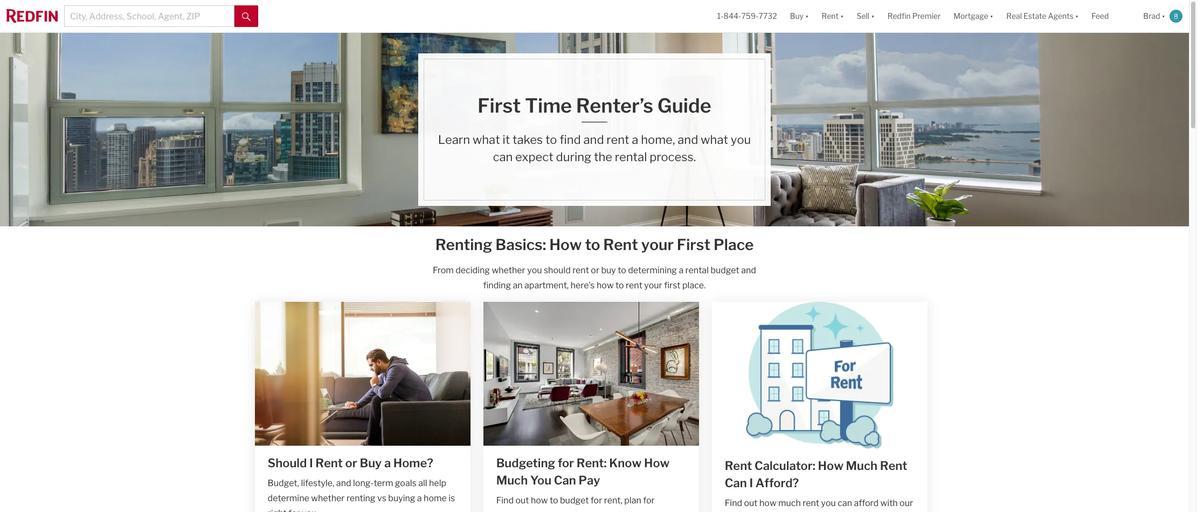 Task type: vqa. For each thing, say whether or not it's contained in the screenshot.
Down associated with Down payment assistance View down payment assistance programs for this home.
no



Task type: locate. For each thing, give the bounding box(es) containing it.
learn what it takes to find and rent a home, and what you can expect during the rental process.
[[438, 133, 751, 164]]

buy inside dropdown button
[[790, 12, 804, 21]]

2 horizontal spatial how
[[818, 459, 844, 473]]

how up expenses,
[[531, 495, 548, 506]]

budget inside from deciding whether you should rent or buy to determining a rental budget and finding an apartment, here's how to rent your first place.
[[711, 265, 740, 276]]

living room in apartment for rent image
[[484, 302, 699, 446]]

how inside budgeting for rent: know how much you can pay
[[644, 456, 670, 470]]

1 vertical spatial rental
[[686, 265, 709, 276]]

out
[[516, 495, 529, 506], [744, 498, 758, 508]]

1 horizontal spatial or
[[591, 265, 600, 276]]

whether down lifestyle,
[[311, 493, 345, 504]]

first left place
[[677, 236, 711, 254]]

can left afford?
[[725, 476, 747, 490]]

vs
[[377, 493, 387, 504]]

and right expenses,
[[574, 510, 589, 512]]

1 horizontal spatial buy
[[790, 12, 804, 21]]

to up expenses,
[[550, 495, 558, 506]]

much up afford
[[846, 459, 878, 473]]

0 horizontal spatial how
[[531, 495, 548, 506]]

finding
[[483, 280, 511, 291]]

much
[[846, 459, 878, 473], [496, 473, 528, 487]]

out down afford?
[[744, 498, 758, 508]]

1 vertical spatial whether
[[311, 493, 345, 504]]

what down guide
[[701, 133, 729, 147]]

1 horizontal spatial whether
[[492, 265, 526, 276]]

0 vertical spatial first
[[478, 94, 521, 118]]

rental right the
[[615, 150, 647, 164]]

0 horizontal spatial i
[[310, 456, 313, 470]]

how for basics:
[[550, 236, 582, 254]]

▾
[[806, 12, 809, 21], [841, 12, 844, 21], [872, 12, 875, 21], [990, 12, 994, 21], [1076, 12, 1079, 21], [1162, 12, 1166, 21]]

can right you on the left
[[554, 473, 576, 487]]

4 ▾ from the left
[[990, 12, 994, 21]]

0 vertical spatial or
[[591, 265, 600, 276]]

a up first
[[679, 265, 684, 276]]

find inside find out how to budget for rent, plan for monthly expenses, and what rent you ca
[[496, 495, 514, 506]]

▾ left sell
[[841, 12, 844, 21]]

844-
[[724, 12, 742, 21]]

rent down determining
[[626, 280, 643, 291]]

or up long-
[[345, 456, 357, 470]]

can inside find out how much rent you can afford with our
[[838, 498, 853, 508]]

5 ▾ from the left
[[1076, 12, 1079, 21]]

rent right much on the bottom right
[[803, 498, 820, 508]]

sell
[[857, 12, 870, 21]]

i inside 'rent calculator: how much rent can i afford?'
[[750, 476, 753, 490]]

▾ right mortgage
[[990, 12, 994, 21]]

rent inside "learn what it takes to find and rent a home, and what you can expect during the rental process."
[[607, 133, 630, 147]]

i
[[310, 456, 313, 470], [750, 476, 753, 490]]

can
[[493, 150, 513, 164], [838, 498, 853, 508]]

how up find out how much rent you can afford with our
[[818, 459, 844, 473]]

determining
[[628, 265, 677, 276]]

▾ for sell ▾
[[872, 12, 875, 21]]

0 vertical spatial much
[[846, 459, 878, 473]]

buy up long-
[[360, 456, 382, 470]]

rent up the
[[607, 133, 630, 147]]

renter's
[[576, 94, 654, 118]]

how inside from deciding whether you should rent or buy to determining a rental budget and finding an apartment, here's how to rent your first place.
[[597, 280, 614, 291]]

1 vertical spatial or
[[345, 456, 357, 470]]

a
[[632, 133, 639, 147], [679, 265, 684, 276], [384, 456, 391, 470], [417, 493, 422, 504]]

rent ▾
[[822, 12, 844, 21]]

0 horizontal spatial budget
[[560, 495, 589, 506]]

1 vertical spatial buy
[[360, 456, 382, 470]]

0 horizontal spatial rental
[[615, 150, 647, 164]]

rent right the buy ▾
[[822, 12, 839, 21]]

rent inside dropdown button
[[822, 12, 839, 21]]

real estate agents ▾
[[1007, 12, 1079, 21]]

rent
[[607, 133, 630, 147], [573, 265, 589, 276], [626, 280, 643, 291], [803, 498, 820, 508], [612, 510, 629, 512]]

6 ▾ from the left
[[1162, 12, 1166, 21]]

out for can
[[744, 498, 758, 508]]

redfin
[[888, 12, 911, 21]]

for inside budget, lifestyle, and long-term goals all help determine whether renting vs buying a home is right for you.
[[289, 508, 300, 512]]

budgeting
[[496, 456, 556, 470]]

1 vertical spatial budget
[[560, 495, 589, 506]]

out inside find out how to budget for rent, plan for monthly expenses, and what rent you ca
[[516, 495, 529, 506]]

first
[[664, 280, 681, 291]]

place.
[[683, 280, 706, 291]]

0 vertical spatial your
[[642, 236, 674, 254]]

for
[[558, 456, 574, 470], [591, 495, 603, 506], [643, 495, 655, 506], [289, 508, 300, 512]]

and
[[584, 133, 604, 147], [678, 133, 699, 147], [742, 265, 757, 276], [336, 478, 351, 488], [574, 510, 589, 512]]

can inside budgeting for rent: know how much you can pay
[[554, 473, 576, 487]]

▾ right agents
[[1076, 12, 1079, 21]]

budget
[[711, 265, 740, 276], [560, 495, 589, 506]]

1 horizontal spatial can
[[725, 476, 747, 490]]

1 horizontal spatial how
[[644, 456, 670, 470]]

budget down place
[[711, 265, 740, 276]]

2 ▾ from the left
[[841, 12, 844, 21]]

2 horizontal spatial how
[[760, 498, 777, 508]]

▾ left rent ▾
[[806, 12, 809, 21]]

1 vertical spatial i
[[750, 476, 753, 490]]

1 horizontal spatial what
[[590, 510, 610, 512]]

1 horizontal spatial find
[[725, 498, 743, 508]]

1-844-759-7732 link
[[718, 12, 777, 21]]

find out how much rent you can afford with our
[[725, 498, 914, 512]]

▾ for buy ▾
[[806, 12, 809, 21]]

3 ▾ from the left
[[872, 12, 875, 21]]

for left rent,
[[591, 495, 603, 506]]

how down "buy"
[[597, 280, 614, 291]]

0 horizontal spatial what
[[473, 133, 500, 147]]

a inside budget, lifestyle, and long-term goals all help determine whether renting vs buying a home is right for you.
[[417, 493, 422, 504]]

what inside find out how to budget for rent, plan for monthly expenses, and what rent you ca
[[590, 510, 610, 512]]

rent inside find out how to budget for rent, plan for monthly expenses, and what rent you ca
[[612, 510, 629, 512]]

sell ▾
[[857, 12, 875, 21]]

1 horizontal spatial i
[[750, 476, 753, 490]]

find
[[496, 495, 514, 506], [725, 498, 743, 508]]

0 horizontal spatial much
[[496, 473, 528, 487]]

i up lifestyle,
[[310, 456, 313, 470]]

how for rent
[[760, 498, 777, 508]]

much inside 'rent calculator: how much rent can i afford?'
[[846, 459, 878, 473]]

real
[[1007, 12, 1022, 21]]

0 vertical spatial budget
[[711, 265, 740, 276]]

1 horizontal spatial out
[[744, 498, 758, 508]]

a left home,
[[632, 133, 639, 147]]

0 vertical spatial can
[[493, 150, 513, 164]]

what left it
[[473, 133, 500, 147]]

1 horizontal spatial can
[[838, 498, 853, 508]]

1 ▾ from the left
[[806, 12, 809, 21]]

buy ▾
[[790, 12, 809, 21]]

▾ for rent ▾
[[841, 12, 844, 21]]

place
[[714, 236, 754, 254]]

how inside find out how much rent you can afford with our
[[760, 498, 777, 508]]

and inside from deciding whether you should rent or buy to determining a rental budget and finding an apartment, here's how to rent your first place.
[[742, 265, 757, 276]]

1 horizontal spatial how
[[597, 280, 614, 291]]

i left afford?
[[750, 476, 753, 490]]

lifestyle,
[[301, 478, 335, 488]]

rental up the "place." in the right of the page
[[686, 265, 709, 276]]

0 horizontal spatial find
[[496, 495, 514, 506]]

0 horizontal spatial can
[[554, 473, 576, 487]]

0 horizontal spatial or
[[345, 456, 357, 470]]

much down budgeting
[[496, 473, 528, 487]]

out up monthly
[[516, 495, 529, 506]]

how left much on the bottom right
[[760, 498, 777, 508]]

rent down rent,
[[612, 510, 629, 512]]

budgeting for rent: know how much you can pay link
[[496, 454, 686, 489]]

afford
[[854, 498, 879, 508]]

rent up here's
[[573, 265, 589, 276]]

budget inside find out how to budget for rent, plan for monthly expenses, and what rent you ca
[[560, 495, 589, 506]]

0 vertical spatial rental
[[615, 150, 647, 164]]

0 horizontal spatial first
[[478, 94, 521, 118]]

to
[[546, 133, 557, 147], [585, 236, 600, 254], [618, 265, 627, 276], [616, 280, 624, 291], [550, 495, 558, 506]]

whether up an at the left bottom
[[492, 265, 526, 276]]

0 horizontal spatial how
[[550, 236, 582, 254]]

monthly
[[496, 510, 530, 512]]

determine
[[268, 493, 309, 504]]

759-
[[742, 12, 759, 21]]

how
[[597, 280, 614, 291], [531, 495, 548, 506], [760, 498, 777, 508]]

what
[[473, 133, 500, 147], [701, 133, 729, 147], [590, 510, 610, 512]]

how inside find out how to budget for rent, plan for monthly expenses, and what rent you ca
[[531, 495, 548, 506]]

mortgage ▾ button
[[948, 0, 1000, 32]]

or left "buy"
[[591, 265, 600, 276]]

how inside 'rent calculator: how much rent can i afford?'
[[818, 459, 844, 473]]

or
[[591, 265, 600, 276], [345, 456, 357, 470]]

buy right the 7732
[[790, 12, 804, 21]]

1 vertical spatial your
[[645, 280, 663, 291]]

buy
[[790, 12, 804, 21], [360, 456, 382, 470]]

redfin premier
[[888, 12, 941, 21]]

▾ right brad
[[1162, 12, 1166, 21]]

how
[[550, 236, 582, 254], [644, 456, 670, 470], [818, 459, 844, 473]]

premier
[[913, 12, 941, 21]]

rent
[[822, 12, 839, 21], [604, 236, 638, 254], [316, 456, 343, 470], [725, 459, 753, 473], [880, 459, 908, 473]]

and down place
[[742, 265, 757, 276]]

for left rent:
[[558, 456, 574, 470]]

sell ▾ button
[[851, 0, 882, 32]]

how up should
[[550, 236, 582, 254]]

0 horizontal spatial out
[[516, 495, 529, 506]]

submit search image
[[242, 12, 251, 21]]

for down determine
[[289, 508, 300, 512]]

1 horizontal spatial rental
[[686, 265, 709, 276]]

to left find
[[546, 133, 557, 147]]

should i rent or buy a home? link
[[268, 454, 458, 472]]

how for budgeting
[[531, 495, 548, 506]]

should i rent or buy a home?
[[268, 456, 434, 470]]

plan
[[625, 495, 642, 506]]

you
[[731, 133, 751, 147], [527, 265, 542, 276], [822, 498, 836, 508], [631, 510, 645, 512]]

and left long-
[[336, 478, 351, 488]]

find for much
[[496, 495, 514, 506]]

rental
[[615, 150, 647, 164], [686, 265, 709, 276]]

from
[[433, 265, 454, 276]]

can
[[554, 473, 576, 487], [725, 476, 747, 490]]

1 vertical spatial first
[[677, 236, 711, 254]]

how for calculator:
[[818, 459, 844, 473]]

much inside budgeting for rent: know how much you can pay
[[496, 473, 528, 487]]

mortgage
[[954, 12, 989, 21]]

your down determining
[[645, 280, 663, 291]]

budget down the pay at the bottom of page
[[560, 495, 589, 506]]

0 vertical spatial buy
[[790, 12, 804, 21]]

out inside find out how much rent you can afford with our
[[744, 498, 758, 508]]

what down rent,
[[590, 510, 610, 512]]

0 horizontal spatial whether
[[311, 493, 345, 504]]

your
[[642, 236, 674, 254], [645, 280, 663, 291]]

0 vertical spatial whether
[[492, 265, 526, 276]]

find inside find out how much rent you can afford with our
[[725, 498, 743, 508]]

for right plan
[[643, 495, 655, 506]]

you inside find out how much rent you can afford with our
[[822, 498, 836, 508]]

time
[[525, 94, 572, 118]]

your up determining
[[642, 236, 674, 254]]

1 horizontal spatial much
[[846, 459, 878, 473]]

buy ▾ button
[[790, 0, 809, 32]]

1 horizontal spatial budget
[[711, 265, 740, 276]]

1 vertical spatial much
[[496, 473, 528, 487]]

rental inside "learn what it takes to find and rent a home, and what you can expect during the rental process."
[[615, 150, 647, 164]]

rent inside find out how much rent you can afford with our
[[803, 498, 820, 508]]

it
[[503, 133, 510, 147]]

should
[[544, 265, 571, 276]]

first up it
[[478, 94, 521, 118]]

rent ▾ button
[[822, 0, 844, 32]]

0 horizontal spatial can
[[493, 150, 513, 164]]

rent:
[[577, 456, 607, 470]]

can down it
[[493, 150, 513, 164]]

1 vertical spatial can
[[838, 498, 853, 508]]

▾ right sell
[[872, 12, 875, 21]]

a down all
[[417, 493, 422, 504]]

how right know
[[644, 456, 670, 470]]

learn
[[438, 133, 470, 147]]

can left afford
[[838, 498, 853, 508]]



Task type: describe. For each thing, give the bounding box(es) containing it.
to right "buy"
[[618, 265, 627, 276]]

rent up "buy"
[[604, 236, 638, 254]]

1-
[[718, 12, 724, 21]]

a inside from deciding whether you should rent or buy to determining a rental budget and finding an apartment, here's how to rent your first place.
[[679, 265, 684, 276]]

buy
[[602, 265, 616, 276]]

all
[[419, 478, 427, 488]]

brad ▾
[[1144, 12, 1166, 21]]

City, Address, School, Agent, ZIP search field
[[64, 5, 235, 27]]

for inside budgeting for rent: know how much you can pay
[[558, 456, 574, 470]]

goals
[[395, 478, 417, 488]]

whether inside from deciding whether you should rent or buy to determining a rental budget and finding an apartment, here's how to rent your first place.
[[492, 265, 526, 276]]

much
[[779, 498, 801, 508]]

deciding
[[456, 265, 490, 276]]

right
[[268, 508, 287, 512]]

you inside from deciding whether you should rent or buy to determining a rental budget and finding an apartment, here's how to rent your first place.
[[527, 265, 542, 276]]

apartment complex image
[[712, 302, 928, 449]]

calculator:
[[755, 459, 816, 473]]

out for much
[[516, 495, 529, 506]]

budget,
[[268, 478, 299, 488]]

rent left calculator:
[[725, 459, 753, 473]]

agents
[[1049, 12, 1074, 21]]

here's
[[571, 280, 595, 291]]

during
[[556, 150, 592, 164]]

mortgage ▾
[[954, 12, 994, 21]]

pay
[[579, 473, 600, 487]]

find out how to budget for rent, plan for monthly expenses, and what rent you ca
[[496, 495, 662, 512]]

and up the
[[584, 133, 604, 147]]

takes
[[513, 133, 543, 147]]

expenses,
[[531, 510, 572, 512]]

rent calculator: how much rent can i afford? link
[[725, 457, 915, 492]]

budgeting for rent: know how much you can pay
[[496, 456, 670, 487]]

rental inside from deciding whether you should rent or buy to determining a rental budget and finding an apartment, here's how to rent your first place.
[[686, 265, 709, 276]]

find for can
[[725, 498, 743, 508]]

rent up lifestyle,
[[316, 456, 343, 470]]

renting
[[347, 493, 376, 504]]

home?
[[394, 456, 434, 470]]

to inside "learn what it takes to find and rent a home, and what you can expect during the rental process."
[[546, 133, 557, 147]]

a up term
[[384, 456, 391, 470]]

to inside find out how to budget for rent, plan for monthly expenses, and what rent you ca
[[550, 495, 558, 506]]

2 horizontal spatial what
[[701, 133, 729, 147]]

redfin agent walking image
[[255, 302, 471, 446]]

process.
[[650, 150, 696, 164]]

you
[[531, 473, 552, 487]]

1 horizontal spatial first
[[677, 236, 711, 254]]

▾ for brad ▾
[[1162, 12, 1166, 21]]

should
[[268, 456, 307, 470]]

feed
[[1092, 12, 1109, 21]]

and inside find out how to budget for rent, plan for monthly expenses, and what rent you ca
[[574, 510, 589, 512]]

can inside 'rent calculator: how much rent can i afford?'
[[725, 476, 747, 490]]

basics:
[[496, 236, 546, 254]]

home,
[[641, 133, 675, 147]]

and up process.
[[678, 133, 699, 147]]

to up from deciding whether you should rent or buy to determining a rental budget and finding an apartment, here's how to rent your first place.
[[585, 236, 600, 254]]

rent ▾ button
[[816, 0, 851, 32]]

whether inside budget, lifestyle, and long-term goals all help determine whether renting vs buying a home is right for you.
[[311, 493, 345, 504]]

7732
[[759, 12, 777, 21]]

home
[[424, 493, 447, 504]]

real estate agents ▾ button
[[1000, 0, 1086, 32]]

rent calculator: how much rent can i afford?
[[725, 459, 908, 490]]

is
[[449, 493, 455, 504]]

find
[[560, 133, 581, 147]]

help
[[429, 478, 447, 488]]

0 horizontal spatial buy
[[360, 456, 382, 470]]

expect
[[516, 150, 554, 164]]

to down "buy"
[[616, 280, 624, 291]]

buying
[[388, 493, 415, 504]]

or inside from deciding whether you should rent or buy to determining a rental budget and finding an apartment, here's how to rent your first place.
[[591, 265, 600, 276]]

buy ▾ button
[[784, 0, 816, 32]]

1-844-759-7732
[[718, 12, 777, 21]]

budget, lifestyle, and long-term goals all help determine whether renting vs buying a home is right for you.
[[268, 478, 455, 512]]

real estate agents ▾ link
[[1007, 0, 1079, 32]]

user photo image
[[1170, 10, 1183, 23]]

guide
[[658, 94, 712, 118]]

rent,
[[604, 495, 623, 506]]

▾ for mortgage ▾
[[990, 12, 994, 21]]

you inside find out how to budget for rent, plan for monthly expenses, and what rent you ca
[[631, 510, 645, 512]]

from deciding whether you should rent or buy to determining a rental budget and finding an apartment, here's how to rent your first place.
[[433, 265, 757, 291]]

0 vertical spatial i
[[310, 456, 313, 470]]

with
[[881, 498, 898, 508]]

an
[[513, 280, 523, 291]]

mortgage ▾ button
[[954, 0, 994, 32]]

first time renter's guide
[[478, 94, 712, 118]]

afford?
[[756, 476, 799, 490]]

term
[[374, 478, 393, 488]]

renting basics: how to rent your first place
[[436, 236, 754, 254]]

feed button
[[1086, 0, 1138, 32]]

redfin premier button
[[882, 0, 948, 32]]

you.
[[302, 508, 319, 512]]

sell ▾ button
[[857, 0, 875, 32]]

long-
[[353, 478, 374, 488]]

a inside "learn what it takes to find and rent a home, and what you can expect during the rental process."
[[632, 133, 639, 147]]

renting
[[436, 236, 493, 254]]

rent up with
[[880, 459, 908, 473]]

apartment,
[[525, 280, 569, 291]]

estate
[[1024, 12, 1047, 21]]

you inside "learn what it takes to find and rent a home, and what you can expect during the rental process."
[[731, 133, 751, 147]]

the
[[594, 150, 613, 164]]

brad
[[1144, 12, 1161, 21]]

our
[[900, 498, 914, 508]]

know
[[610, 456, 642, 470]]

and inside budget, lifestyle, and long-term goals all help determine whether renting vs buying a home is right for you.
[[336, 478, 351, 488]]

your inside from deciding whether you should rent or buy to determining a rental budget and finding an apartment, here's how to rent your first place.
[[645, 280, 663, 291]]

can inside "learn what it takes to find and rent a home, and what you can expect during the rental process."
[[493, 150, 513, 164]]



